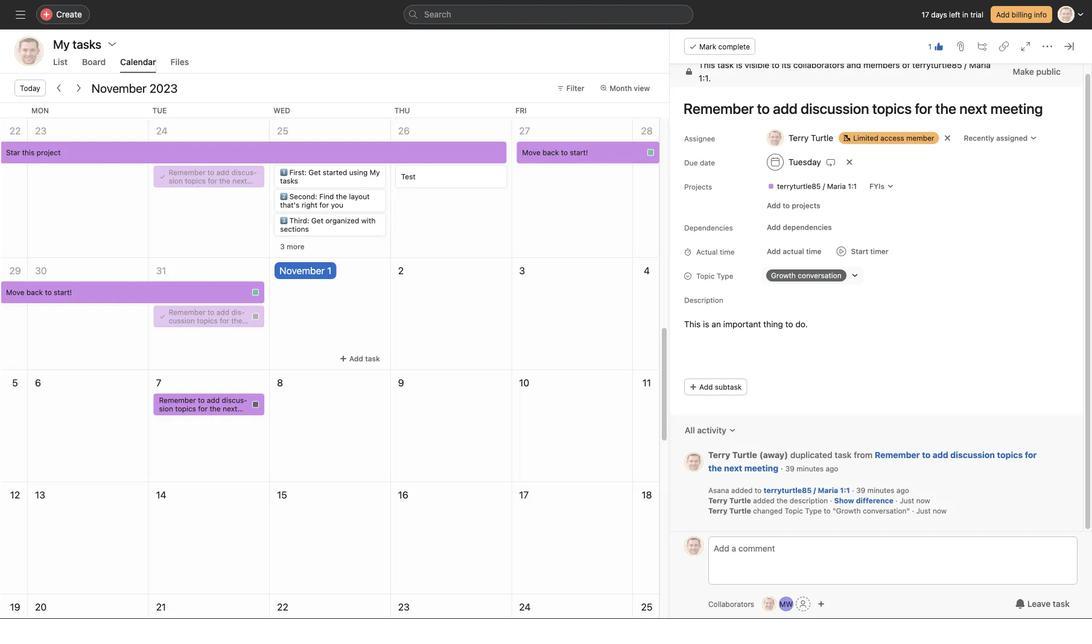 Task type: locate. For each thing, give the bounding box(es) containing it.
add
[[997, 10, 1010, 19], [767, 201, 781, 210], [767, 223, 781, 232], [767, 247, 781, 256], [349, 355, 363, 363], [700, 383, 713, 391]]

1 vertical spatial now
[[933, 507, 947, 516]]

1 horizontal spatial move
[[522, 149, 541, 157]]

maria inside this task is visible to its collaborators and members of terryturtle85 / maria 1:1.
[[970, 60, 991, 70]]

maria down add subtask icon
[[970, 60, 991, 70]]

from
[[854, 450, 873, 460]]

close details image
[[1065, 42, 1075, 51]]

activity
[[698, 426, 727, 436]]

get down the right
[[311, 217, 324, 225]]

turtle left (away)
[[733, 450, 757, 460]]

0 vertical spatial 22
[[9, 125, 21, 137]]

november 2023
[[92, 81, 178, 95]]

recently assigned button
[[959, 129, 1043, 146]]

1:1.
[[699, 73, 711, 83]]

2 vertical spatial terryturtle85
[[764, 487, 812, 495]]

main content inside remember to add discussion topics for the next meeting dialog
[[670, 56, 1084, 532]]

meeting inside dialog
[[745, 464, 779, 474]]

2 vertical spatial maria
[[818, 487, 839, 495]]

leave
[[1028, 600, 1051, 610]]

25
[[277, 125, 289, 137], [641, 602, 653, 614]]

29
[[9, 265, 21, 277]]

1 vertical spatial get
[[311, 217, 324, 225]]

1 horizontal spatial 17
[[922, 10, 930, 19]]

17 for 17 days left in trial
[[922, 10, 930, 19]]

1 horizontal spatial added
[[753, 497, 775, 505]]

topics
[[185, 177, 206, 185], [197, 317, 218, 325], [175, 405, 196, 414], [998, 450, 1023, 460]]

0 horizontal spatial 25
[[277, 125, 289, 137]]

start! for 30
[[54, 289, 72, 297]]

conversation inside dropdown button
[[798, 271, 842, 280]]

1 horizontal spatial 1
[[929, 42, 932, 51]]

november down the more
[[280, 265, 325, 277]]

1 horizontal spatial now
[[933, 507, 947, 516]]

1 vertical spatial ago
[[897, 487, 910, 495]]

15
[[277, 490, 287, 501]]

type down description
[[806, 507, 822, 516]]

23
[[35, 125, 47, 137], [398, 602, 410, 614]]

actual
[[783, 247, 805, 256]]

31
[[156, 265, 166, 277]]

this up 1:1.
[[699, 60, 716, 70]]

of
[[903, 60, 911, 70]]

add inside dropdown button
[[767, 247, 781, 256]]

17 for 17
[[519, 490, 529, 501]]

1 vertical spatial 39
[[857, 487, 866, 495]]

0 horizontal spatial 23
[[35, 125, 47, 137]]

26
[[398, 125, 410, 137]]

1 horizontal spatial november
[[280, 265, 325, 277]]

terry
[[789, 133, 809, 143], [709, 450, 731, 460], [709, 497, 728, 505], [709, 507, 728, 516]]

0 vertical spatial maria
[[970, 60, 991, 70]]

0 vertical spatial minutes
[[797, 465, 824, 473]]

topic type
[[697, 272, 734, 280]]

/ up description
[[814, 487, 816, 495]]

time right actual
[[807, 247, 822, 256]]

the inside 2️⃣ second: find the layout that's right for you
[[336, 193, 347, 201]]

topics inside dialog
[[998, 450, 1023, 460]]

back for 30
[[26, 289, 43, 297]]

1 vertical spatial 1
[[327, 265, 332, 277]]

0 vertical spatial get
[[309, 168, 321, 177]]

topic down description
[[785, 507, 804, 516]]

3️⃣ third: get organized with sections
[[280, 217, 376, 234]]

star this project
[[6, 149, 61, 157]]

0 vertical spatial 17
[[922, 10, 930, 19]]

get inside the 1️⃣ first: get started using my tasks
[[309, 168, 321, 177]]

39 inside asana added to terryturtle85 / maria 1:1 · 39 minutes ago terry turtle added the description · show difference · just now terry turtle changed topic type to " growth conversation " · just now
[[857, 487, 866, 495]]

back
[[543, 149, 559, 157], [26, 289, 43, 297]]

1 vertical spatial move back to start!
[[6, 289, 72, 297]]

39 down (away)
[[786, 465, 795, 473]]

tt button
[[14, 37, 43, 66], [685, 453, 704, 472], [685, 537, 704, 557], [763, 598, 777, 612]]

0 vertical spatial now
[[917, 497, 931, 505]]

meeting
[[169, 185, 196, 194], [185, 325, 213, 334], [159, 414, 187, 422], [745, 464, 779, 474]]

topic inside asana added to terryturtle85 / maria 1:1 · 39 minutes ago terry turtle added the description · show difference · just now terry turtle changed topic type to " growth conversation " · just now
[[785, 507, 804, 516]]

/ down attachments: add a file to this task, remember to add discussion topics for the next meeting icon
[[965, 60, 967, 70]]

0 horizontal spatial 3
[[280, 243, 285, 251]]

0 vertical spatial topic
[[697, 272, 715, 280]]

1 horizontal spatial time
[[807, 247, 822, 256]]

4
[[644, 265, 650, 277]]

1 horizontal spatial 24
[[519, 602, 531, 614]]

0 horizontal spatial is
[[703, 319, 710, 329]]

mark complete button
[[685, 38, 756, 55]]

11
[[643, 378, 651, 389]]

0 horizontal spatial just
[[900, 497, 915, 505]]

add task
[[349, 355, 380, 363]]

next month image
[[74, 83, 83, 93]]

1 vertical spatial this
[[685, 319, 701, 329]]

is inside this task is visible to its collaborators and members of terryturtle85 / maria 1:1.
[[736, 60, 743, 70]]

dependencies
[[685, 224, 733, 232]]

1 horizontal spatial back
[[543, 149, 559, 157]]

add subtask
[[700, 383, 742, 391]]

main content containing this task is visible to its collaborators and members of terryturtle85 / maria 1:1.
[[670, 56, 1084, 532]]

time inside dropdown button
[[807, 247, 822, 256]]

move down 27 on the left top of page
[[522, 149, 541, 157]]

first:
[[290, 168, 307, 177]]

1 vertical spatial move
[[6, 289, 24, 297]]

22
[[9, 125, 21, 137], [277, 602, 288, 614]]

get right first:
[[309, 168, 321, 177]]

minutes inside · 39 minutes ago
[[797, 465, 824, 473]]

this inside this task is visible to its collaborators and members of terryturtle85 / maria 1:1.
[[699, 60, 716, 70]]

0 vertical spatial this
[[699, 60, 716, 70]]

move back to start! for 27
[[522, 149, 588, 157]]

0 vertical spatial ago
[[826, 465, 839, 473]]

this
[[699, 60, 716, 70], [685, 319, 701, 329]]

maria down the repeats image
[[827, 182, 846, 190]]

time right actual at the top of page
[[720, 248, 735, 256]]

0 horizontal spatial added
[[732, 487, 753, 495]]

1 vertical spatial minutes
[[868, 487, 895, 495]]

1 left attachments: add a file to this task, remember to add discussion topics for the next meeting icon
[[929, 42, 932, 51]]

to inside this task is visible to its collaborators and members of terryturtle85 / maria 1:1.
[[772, 60, 780, 70]]

maria up 'show'
[[818, 487, 839, 495]]

0 vertical spatial added
[[732, 487, 753, 495]]

1 horizontal spatial move back to start!
[[522, 149, 588, 157]]

topic down actual at the top of page
[[697, 272, 715, 280]]

my tasks
[[53, 37, 101, 51]]

0 horizontal spatial start!
[[54, 289, 72, 297]]

turtle left changed at bottom right
[[730, 507, 751, 516]]

member
[[907, 134, 935, 142]]

1 horizontal spatial 3
[[519, 265, 525, 277]]

task for add
[[365, 355, 380, 363]]

discussion
[[169, 168, 257, 185], [169, 308, 245, 325], [159, 397, 247, 414], [951, 450, 995, 460]]

1 down 3️⃣ third: get organized with sections
[[327, 265, 332, 277]]

1 vertical spatial 23
[[398, 602, 410, 614]]

list link
[[53, 57, 68, 73]]

0 vertical spatial 25
[[277, 125, 289, 137]]

0 horizontal spatial /
[[814, 487, 816, 495]]

2 vertical spatial /
[[814, 487, 816, 495]]

all activity
[[685, 426, 727, 436]]

0 vertical spatial 39
[[786, 465, 795, 473]]

sections
[[280, 225, 309, 234]]

terryturtle85 up description
[[764, 487, 812, 495]]

tt inside main content
[[690, 458, 699, 466]]

remember to add discussion topics for the next meeting
[[169, 168, 257, 194], [169, 308, 245, 334], [159, 397, 247, 422], [709, 450, 1037, 474]]

actual time
[[697, 248, 735, 256]]

terryturtle85 / maria 1:1 link up description
[[764, 487, 850, 495]]

growth conversation
[[771, 271, 842, 280]]

growth inside dropdown button
[[771, 271, 796, 280]]

1:1
[[848, 182, 857, 190], [841, 487, 850, 495]]

the
[[219, 177, 230, 185], [336, 193, 347, 201], [231, 317, 242, 325], [210, 405, 221, 414], [709, 464, 722, 474], [777, 497, 788, 505]]

previous month image
[[54, 83, 64, 93]]

2 " from the left
[[907, 507, 911, 516]]

/
[[965, 60, 967, 70], [823, 182, 825, 190], [814, 487, 816, 495]]

1 vertical spatial 1:1
[[841, 487, 850, 495]]

this for this is an important thing to do.
[[685, 319, 701, 329]]

16
[[398, 490, 409, 501]]

this left the an
[[685, 319, 701, 329]]

3 for 3 more
[[280, 243, 285, 251]]

2️⃣
[[280, 193, 287, 201]]

1 horizontal spatial "
[[907, 507, 911, 516]]

added up changed at bottom right
[[753, 497, 775, 505]]

0 vertical spatial november
[[92, 81, 147, 95]]

conversation inside asana added to terryturtle85 / maria 1:1 · 39 minutes ago terry turtle added the description · show difference · just now terry turtle changed topic type to " growth conversation " · just now
[[863, 507, 907, 516]]

2 horizontal spatial /
[[965, 60, 967, 70]]

ago down remember to add discussion topics for the next meeting link
[[897, 487, 910, 495]]

0 vertical spatial growth
[[771, 271, 796, 280]]

0 horizontal spatial 39
[[786, 465, 795, 473]]

duplicated task from
[[791, 450, 875, 460]]

3 for 3
[[519, 265, 525, 277]]

move back to start!
[[522, 149, 588, 157], [6, 289, 72, 297]]

november for november 2023
[[92, 81, 147, 95]]

1 vertical spatial type
[[806, 507, 822, 516]]

Task Name text field
[[676, 94, 1069, 122]]

minutes down the duplicated
[[797, 465, 824, 473]]

1 vertical spatial 17
[[519, 490, 529, 501]]

type
[[717, 272, 734, 280], [806, 507, 822, 516]]

24
[[156, 125, 168, 137], [519, 602, 531, 614]]

1 horizontal spatial 22
[[277, 602, 288, 614]]

terryturtle85 inside this task is visible to its collaborators and members of terryturtle85 / maria 1:1.
[[913, 60, 963, 70]]

conversation down difference
[[863, 507, 907, 516]]

0 horizontal spatial time
[[720, 248, 735, 256]]

0 horizontal spatial now
[[917, 497, 931, 505]]

1 horizontal spatial topic
[[785, 507, 804, 516]]

turtle up the repeats image
[[811, 133, 834, 143]]

search list box
[[404, 5, 694, 24]]

0 horizontal spatial 24
[[156, 125, 168, 137]]

minutes inside asana added to terryturtle85 / maria 1:1 · 39 minutes ago terry turtle added the description · show difference · just now terry turtle changed topic type to " growth conversation " · just now
[[868, 487, 895, 495]]

1 horizontal spatial minutes
[[868, 487, 895, 495]]

add actual time
[[767, 247, 822, 256]]

0 horizontal spatial 17
[[519, 490, 529, 501]]

leave task
[[1028, 600, 1070, 610]]

get for organized
[[311, 217, 324, 225]]

minutes up difference
[[868, 487, 895, 495]]

type inside asana added to terryturtle85 / maria 1:1 · 39 minutes ago terry turtle added the description · show difference · just now terry turtle changed topic type to " growth conversation " · just now
[[806, 507, 822, 516]]

/ inside asana added to terryturtle85 / maria 1:1 · 39 minutes ago terry turtle added the description · show difference · just now terry turtle changed topic type to " growth conversation " · just now
[[814, 487, 816, 495]]

move back to start! down 30
[[6, 289, 72, 297]]

add billing info
[[997, 10, 1047, 19]]

0 vertical spatial 3
[[280, 243, 285, 251]]

3 inside button
[[280, 243, 285, 251]]

0 vertical spatial move back to start!
[[522, 149, 588, 157]]

second:
[[290, 193, 317, 201]]

1 horizontal spatial ago
[[897, 487, 910, 495]]

ago down duplicated task from
[[826, 465, 839, 473]]

type down 'actual time'
[[717, 272, 734, 280]]

0 vertical spatial start!
[[570, 149, 588, 157]]

terryturtle85 up the add to projects
[[778, 182, 821, 190]]

due date
[[685, 158, 715, 167]]

39 up show difference button
[[857, 487, 866, 495]]

terryturtle85 / maria 1:1 link
[[763, 180, 862, 192], [764, 487, 850, 495]]

get inside 3️⃣ third: get organized with sections
[[311, 217, 324, 225]]

turtle inside dropdown button
[[811, 133, 834, 143]]

tuesday
[[789, 157, 822, 167]]

20
[[35, 602, 47, 614]]

0 vertical spatial 1:1
[[848, 182, 857, 190]]

0 vertical spatial terryturtle85 / maria 1:1 link
[[763, 180, 862, 192]]

1 vertical spatial november
[[280, 265, 325, 277]]

0 vertical spatial move
[[522, 149, 541, 157]]

move back to start! down 27 on the left top of page
[[522, 149, 588, 157]]

1 horizontal spatial type
[[806, 507, 822, 516]]

november for november 1
[[280, 265, 325, 277]]

0 horizontal spatial 22
[[9, 125, 21, 137]]

2️⃣ second: find the layout that's right for you
[[280, 193, 370, 209]]

0 horizontal spatial 1
[[327, 265, 332, 277]]

2 terry turtle link from the top
[[709, 496, 751, 506]]

1:1 down "clear due date" icon
[[848, 182, 857, 190]]

add for add subtask
[[700, 383, 713, 391]]

0 vertical spatial terryturtle85
[[913, 60, 963, 70]]

with
[[361, 217, 376, 225]]

star
[[6, 149, 20, 157]]

0 horizontal spatial "
[[833, 507, 837, 516]]

terryturtle85 down 1 button
[[913, 60, 963, 70]]

now
[[917, 497, 931, 505], [933, 507, 947, 516]]

0 horizontal spatial november
[[92, 81, 147, 95]]

terryturtle85 / maria 1:1 link up projects in the top right of the page
[[763, 180, 862, 192]]

17 days left in trial
[[922, 10, 984, 19]]

1:1 up 'show'
[[841, 487, 850, 495]]

0 horizontal spatial move
[[6, 289, 24, 297]]

repeats image
[[826, 157, 836, 167]]

start timer button
[[832, 243, 894, 260]]

you
[[331, 201, 343, 209]]

1 terry turtle link from the top
[[709, 450, 757, 460]]

mon
[[31, 106, 49, 115]]

add for add billing info
[[997, 10, 1010, 19]]

task inside this task is visible to its collaborators and members of terryturtle85 / maria 1:1.
[[718, 60, 734, 70]]

1 vertical spatial is
[[703, 319, 710, 329]]

show
[[835, 497, 855, 505]]

/ down tuesday dropdown button
[[823, 182, 825, 190]]

remember inside dialog
[[875, 450, 920, 460]]

·
[[781, 464, 784, 474], [852, 487, 855, 495], [830, 497, 833, 505], [896, 497, 898, 505], [913, 507, 915, 516]]

1 vertical spatial topic
[[785, 507, 804, 516]]

added
[[732, 487, 753, 495], [753, 497, 775, 505]]

growth down 'show'
[[837, 507, 861, 516]]

0 horizontal spatial type
[[717, 272, 734, 280]]

add subtask button
[[685, 379, 748, 396]]

and
[[847, 60, 862, 70]]

description
[[790, 497, 828, 505]]

task for this
[[718, 60, 734, 70]]

added right asana
[[732, 487, 753, 495]]

find
[[319, 193, 334, 201]]

main content
[[670, 56, 1084, 532]]

0 horizontal spatial ago
[[826, 465, 839, 473]]

for
[[208, 177, 217, 185], [320, 201, 329, 209], [220, 317, 229, 325], [198, 405, 208, 414], [1025, 450, 1037, 460]]

0 vertical spatial conversation
[[798, 271, 842, 280]]

terry turtle link for (away)
[[709, 450, 757, 460]]

0 vertical spatial terry turtle link
[[709, 450, 757, 460]]

growth down actual
[[771, 271, 796, 280]]

1:1 inside asana added to terryturtle85 / maria 1:1 · 39 minutes ago terry turtle added the description · show difference · just now terry turtle changed topic type to " growth conversation " · just now
[[841, 487, 850, 495]]

1 horizontal spatial /
[[823, 182, 825, 190]]

move down 29
[[6, 289, 24, 297]]

conversation down add actual time dropdown button
[[798, 271, 842, 280]]

all activity button
[[677, 420, 744, 442]]

remove assignee image
[[944, 134, 952, 142]]

november 1
[[280, 265, 332, 277]]

1 vertical spatial start!
[[54, 289, 72, 297]]

1 horizontal spatial start!
[[570, 149, 588, 157]]

2023
[[149, 81, 178, 95]]

0 horizontal spatial move back to start!
[[6, 289, 72, 297]]

fyis
[[870, 182, 885, 190]]

0 horizontal spatial back
[[26, 289, 43, 297]]

days
[[932, 10, 948, 19]]

is left the an
[[703, 319, 710, 329]]

1 horizontal spatial just
[[917, 507, 931, 516]]

1 vertical spatial back
[[26, 289, 43, 297]]

3 more button
[[275, 238, 310, 255]]

is left visible
[[736, 60, 743, 70]]

november down "calendar" link
[[92, 81, 147, 95]]

1 horizontal spatial is
[[736, 60, 743, 70]]



Task type: describe. For each thing, give the bounding box(es) containing it.
copy task link image
[[1000, 42, 1009, 51]]

get for started
[[309, 168, 321, 177]]

today
[[20, 84, 40, 92]]

3️⃣
[[280, 217, 287, 225]]

started
[[323, 168, 347, 177]]

18
[[642, 490, 652, 501]]

add or remove collaborators image
[[818, 601, 825, 609]]

terry inside dropdown button
[[789, 133, 809, 143]]

create
[[56, 9, 82, 19]]

for inside dialog
[[1025, 450, 1037, 460]]

third:
[[290, 217, 309, 225]]

39 inside · 39 minutes ago
[[786, 465, 795, 473]]

view
[[634, 84, 650, 92]]

remember to add discussion topics for the next meeting dialog
[[670, 30, 1093, 620]]

1 vertical spatial maria
[[827, 182, 846, 190]]

search
[[424, 9, 452, 19]]

13
[[35, 490, 45, 501]]

remember to add discussion topics for the next meeting inside main content
[[709, 450, 1037, 474]]

make public button
[[1005, 61, 1069, 82]]

5
[[12, 378, 18, 389]]

show difference button
[[835, 497, 894, 505]]

duplicated
[[791, 450, 833, 460]]

limited
[[854, 134, 879, 142]]

0 vertical spatial 24
[[156, 125, 168, 137]]

make
[[1013, 66, 1035, 76]]

add for add actual time
[[767, 247, 781, 256]]

1 button
[[925, 38, 948, 55]]

add for add to projects
[[767, 201, 781, 210]]

1️⃣ first: get started using my tasks
[[280, 168, 380, 185]]

21
[[156, 602, 166, 614]]

1 vertical spatial just
[[917, 507, 931, 516]]

thing
[[764, 319, 784, 329]]

description
[[685, 296, 724, 305]]

mark
[[700, 42, 717, 51]]

move for 30
[[6, 289, 24, 297]]

assignee
[[685, 134, 716, 143]]

ago inside asana added to terryturtle85 / maria 1:1 · 39 minutes ago terry turtle added the description · show difference · just now terry turtle changed topic type to " growth conversation " · just now
[[897, 487, 910, 495]]

calendar
[[120, 57, 156, 67]]

board
[[82, 57, 106, 67]]

tue
[[152, 106, 167, 115]]

organized
[[326, 217, 359, 225]]

changed
[[753, 507, 783, 516]]

trial
[[971, 10, 984, 19]]

1 vertical spatial terryturtle85
[[778, 182, 821, 190]]

1 vertical spatial 25
[[641, 602, 653, 614]]

turtle down terry turtle (away)
[[730, 497, 751, 505]]

12
[[10, 490, 20, 501]]

attachments: add a file to this task, remember to add discussion topics for the next meeting image
[[956, 42, 966, 51]]

move for 27
[[522, 149, 541, 157]]

terry turtle link for added the description
[[709, 496, 751, 506]]

using
[[349, 168, 368, 177]]

0 vertical spatial 23
[[35, 125, 47, 137]]

add subtask image
[[978, 42, 988, 51]]

to inside button
[[783, 201, 790, 210]]

the inside asana added to terryturtle85 / maria 1:1 · 39 minutes ago terry turtle added the description · show difference · just now terry turtle changed topic type to " growth conversation " · just now
[[777, 497, 788, 505]]

expand sidebar image
[[16, 10, 25, 19]]

projects
[[685, 183, 713, 191]]

leave task button
[[1008, 594, 1078, 616]]

maria inside asana added to terryturtle85 / maria 1:1 · 39 minutes ago terry turtle added the description · show difference · just now terry turtle changed topic type to " growth conversation " · just now
[[818, 487, 839, 495]]

month
[[610, 84, 632, 92]]

0 vertical spatial type
[[717, 272, 734, 280]]

· 39 minutes ago
[[779, 464, 839, 474]]

list
[[53, 57, 68, 67]]

public
[[1037, 66, 1061, 76]]

tasks
[[280, 177, 298, 185]]

1 vertical spatial 22
[[277, 602, 288, 614]]

start
[[851, 247, 869, 256]]

info
[[1035, 10, 1047, 19]]

task for duplicated
[[835, 450, 852, 460]]

1 vertical spatial 24
[[519, 602, 531, 614]]

add for add dependencies
[[767, 223, 781, 232]]

mark complete
[[700, 42, 750, 51]]

10
[[519, 378, 530, 389]]

search button
[[404, 5, 694, 24]]

show options image
[[108, 39, 117, 49]]

thu
[[395, 106, 410, 115]]

do.
[[796, 319, 808, 329]]

27
[[519, 125, 530, 137]]

all
[[685, 426, 695, 436]]

date
[[700, 158, 715, 167]]

clear due date image
[[846, 158, 854, 166]]

start! for 27
[[570, 149, 588, 157]]

discussion inside remember to add discussion topics for the next meeting link
[[951, 450, 995, 460]]

start timer
[[851, 247, 889, 256]]

add inside main content
[[933, 450, 949, 460]]

calendar link
[[120, 57, 156, 73]]

this for this task is visible to its collaborators and members of terryturtle85 / maria 1:1.
[[699, 60, 716, 70]]

0 horizontal spatial topic
[[697, 272, 715, 280]]

1 vertical spatial /
[[823, 182, 825, 190]]

important
[[724, 319, 761, 329]]

0 vertical spatial just
[[900, 497, 915, 505]]

1 inside button
[[929, 42, 932, 51]]

billing
[[1012, 10, 1033, 19]]

(away)
[[760, 450, 788, 460]]

terry turtle button
[[762, 127, 839, 149]]

8
[[277, 378, 283, 389]]

filter
[[567, 84, 585, 92]]

1 " from the left
[[833, 507, 837, 516]]

collaborators
[[794, 60, 845, 70]]

next inside main content
[[724, 464, 743, 474]]

that's
[[280, 201, 300, 209]]

this
[[22, 149, 35, 157]]

ago inside · 39 minutes ago
[[826, 465, 839, 473]]

terryturtle85 inside asana added to terryturtle85 / maria 1:1 · 39 minutes ago terry turtle added the description · show difference · just now terry turtle changed topic type to " growth conversation " · just now
[[764, 487, 812, 495]]

layout
[[349, 193, 370, 201]]

tuesday button
[[762, 151, 841, 173]]

asana added to terryturtle85 / maria 1:1 · 39 minutes ago terry turtle added the description · show difference · just now terry turtle changed topic type to " growth conversation " · just now
[[709, 487, 947, 516]]

1 vertical spatial terryturtle85 / maria 1:1 link
[[764, 487, 850, 495]]

back for 27
[[543, 149, 559, 157]]

projects
[[792, 201, 821, 210]]

recently
[[964, 134, 995, 142]]

full screen image
[[1021, 42, 1031, 51]]

3 terry turtle link from the top
[[709, 507, 751, 516]]

2
[[398, 265, 404, 277]]

more
[[287, 243, 305, 251]]

create button
[[36, 5, 90, 24]]

add billing info button
[[991, 6, 1053, 23]]

growth inside asana added to terryturtle85 / maria 1:1 · 39 minutes ago terry turtle added the description · show difference · just now terry turtle changed topic type to " growth conversation " · just now
[[837, 507, 861, 516]]

move back to start! for 30
[[6, 289, 72, 297]]

task for leave
[[1053, 600, 1070, 610]]

today button
[[14, 80, 46, 97]]

add for add task
[[349, 355, 363, 363]]

make public
[[1013, 66, 1061, 76]]

actual
[[697, 248, 718, 256]]

collaborators
[[709, 601, 755, 609]]

1 horizontal spatial 23
[[398, 602, 410, 614]]

limited access member
[[854, 134, 935, 142]]

month view
[[610, 84, 650, 92]]

for inside 2️⃣ second: find the layout that's right for you
[[320, 201, 329, 209]]

terry turtle
[[789, 133, 834, 143]]

fri
[[516, 106, 527, 115]]

/ inside this task is visible to its collaborators and members of terryturtle85 / maria 1:1.
[[965, 60, 967, 70]]

test
[[401, 173, 416, 181]]

more actions for this task image
[[1043, 42, 1053, 51]]

1 vertical spatial added
[[753, 497, 775, 505]]

this is an important thing to do.
[[685, 319, 808, 329]]



Task type: vqa. For each thing, say whether or not it's contained in the screenshot.
the leftmost time
yes



